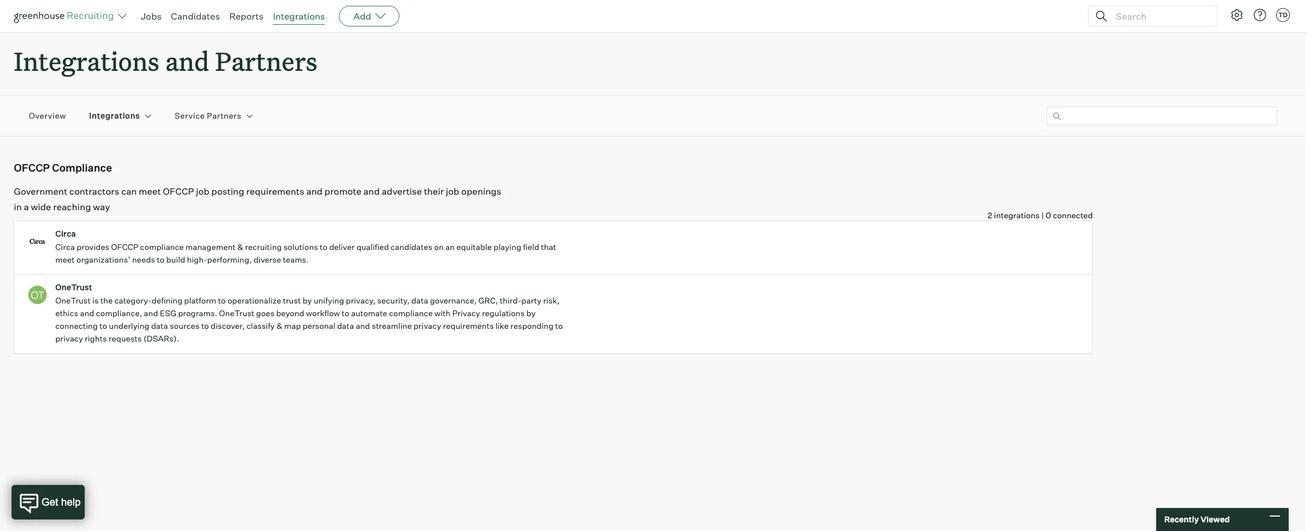 Task type: locate. For each thing, give the bounding box(es) containing it.
2 vertical spatial ofccp
[[111, 242, 138, 252]]

ethics
[[55, 309, 78, 318]]

1 vertical spatial ofccp
[[163, 186, 194, 197]]

onetrust onetrust is the category-defining platform to operationalize trust by unifying privacy, security, data governance, grc, third-party risk, ethics and compliance, and esg programs. onetrust goes beyond workflow to automate compliance with privacy regulations by connecting to underlying data sources to discover, classify & map personal data and streamline privacy requirements like responding to privacy rights requests (dsars).
[[55, 283, 563, 344]]

|
[[1042, 211, 1044, 220]]

to up "rights"
[[100, 321, 107, 331]]

meet up onetrust
[[55, 255, 75, 265]]

2 circa from the top
[[55, 242, 75, 252]]

1 vertical spatial privacy
[[55, 334, 83, 344]]

and down candidates
[[165, 44, 209, 78]]

2 job from the left
[[446, 186, 460, 197]]

to down risk,
[[556, 321, 563, 331]]

requirements
[[246, 186, 304, 197], [443, 321, 494, 331]]

1 horizontal spatial &
[[277, 321, 283, 331]]

their
[[424, 186, 444, 197]]

ofccp compliance
[[14, 162, 112, 174]]

1 vertical spatial &
[[277, 321, 283, 331]]

0 horizontal spatial ofccp
[[14, 162, 50, 174]]

job
[[196, 186, 210, 197], [446, 186, 460, 197]]

td button
[[1274, 6, 1293, 24]]

circa left provides
[[55, 242, 75, 252]]

1 vertical spatial circa
[[55, 242, 75, 252]]

partners right service
[[207, 111, 242, 121]]

like
[[496, 321, 509, 331]]

to left deliver
[[320, 242, 328, 252]]

td
[[1279, 11, 1288, 19]]

privacy down the with
[[414, 321, 441, 331]]

recruiting
[[245, 242, 282, 252]]

can
[[121, 186, 137, 197]]

ofccp up needs
[[111, 242, 138, 252]]

1 horizontal spatial job
[[446, 186, 460, 197]]

& inside the circa circa provides ofccp compliance management & recruiting solutions to deliver qualified candidates on an equitable playing field that meet organizations' needs to build high-performing, diverse teams.
[[237, 242, 243, 252]]

beyond
[[276, 309, 304, 318]]

contractors
[[69, 186, 119, 197]]

0 vertical spatial integrations
[[273, 10, 325, 22]]

integrations for the right the integrations link
[[273, 10, 325, 22]]

0 vertical spatial requirements
[[246, 186, 304, 197]]

recently viewed
[[1165, 515, 1230, 525]]

privacy
[[414, 321, 441, 331], [55, 334, 83, 344]]

0 vertical spatial compliance
[[140, 242, 184, 252]]

circa down reaching
[[55, 229, 76, 239]]

and
[[165, 44, 209, 78], [306, 186, 323, 197], [364, 186, 380, 197], [80, 309, 94, 318], [144, 309, 158, 318]]

requirements inside onetrust onetrust is the category-defining platform to operationalize trust by unifying privacy, security, data governance, grc, third-party risk, ethics and compliance, and esg programs. onetrust goes beyond workflow to automate compliance with privacy regulations by connecting to underlying data sources to discover, classify & map personal data and streamline privacy requirements like responding to privacy rights requests (dsars).
[[443, 321, 494, 331]]

1 vertical spatial requirements
[[443, 321, 494, 331]]

& up performing,
[[237, 242, 243, 252]]

provides
[[77, 242, 109, 252]]

service
[[175, 111, 205, 121]]

onetrust is
[[55, 296, 99, 306]]

wide
[[31, 201, 51, 213]]

& down beyond
[[277, 321, 283, 331]]

compliance inside onetrust onetrust is the category-defining platform to operationalize trust by unifying privacy, security, data governance, grc, third-party risk, ethics and compliance, and esg programs. onetrust goes beyond workflow to automate compliance with privacy regulations by connecting to underlying data sources to discover, classify & map personal data and streamline privacy requirements like responding to privacy rights requests (dsars).
[[389, 309, 433, 318]]

compliance up build at the top left of page
[[140, 242, 184, 252]]

way
[[93, 201, 110, 213]]

0 horizontal spatial meet
[[55, 255, 75, 265]]

requirements inside government contractors can meet ofccp job posting requirements and promote and advertise their job openings in a wide reaching way
[[246, 186, 304, 197]]

integrations for the integrations link to the left
[[89, 111, 140, 121]]

ofccp inside government contractors can meet ofccp job posting requirements and promote and advertise their job openings in a wide reaching way
[[163, 186, 194, 197]]

&
[[237, 242, 243, 252], [277, 321, 283, 331]]

greenhouse recruiting image
[[14, 9, 118, 23]]

service partners link
[[175, 110, 242, 122]]

ofccp right the can
[[163, 186, 194, 197]]

(dsars).
[[144, 334, 179, 344]]

to
[[320, 242, 328, 252], [157, 255, 165, 265], [342, 309, 350, 318], [100, 321, 107, 331], [201, 321, 209, 331], [556, 321, 563, 331]]

posting
[[212, 186, 244, 197]]

the category-
[[100, 296, 152, 306]]

Search text field
[[1114, 8, 1207, 25]]

ofccp up government
[[14, 162, 50, 174]]

0 horizontal spatial data
[[151, 321, 168, 331]]

0 vertical spatial meet
[[139, 186, 161, 197]]

0 vertical spatial &
[[237, 242, 243, 252]]

1 vertical spatial integrations
[[14, 44, 159, 78]]

data right security, in the bottom left of the page
[[412, 296, 428, 306]]

solutions
[[284, 242, 318, 252]]

ofccp
[[14, 162, 50, 174], [163, 186, 194, 197], [111, 242, 138, 252]]

1 vertical spatial compliance
[[389, 309, 433, 318]]

1 horizontal spatial integrations link
[[273, 10, 325, 22]]

requirements right posting at the left top of page
[[246, 186, 304, 197]]

job left posting at the left top of page
[[196, 186, 210, 197]]

risk,
[[543, 296, 560, 306]]

0 horizontal spatial compliance
[[140, 242, 184, 252]]

compliance down security, in the bottom left of the page
[[389, 309, 433, 318]]

0 vertical spatial circa
[[55, 229, 76, 239]]

government
[[14, 186, 67, 197]]

1 horizontal spatial meet
[[139, 186, 161, 197]]

partners down reports link
[[215, 44, 317, 78]]

None text field
[[1047, 107, 1278, 126]]

data
[[412, 296, 428, 306], [151, 321, 168, 331]]

integrations link
[[273, 10, 325, 22], [89, 110, 140, 122]]

0
[[1046, 211, 1052, 220]]

data up the "(dsars)."
[[151, 321, 168, 331]]

1 horizontal spatial compliance
[[389, 309, 433, 318]]

meet right the can
[[139, 186, 161, 197]]

government contractors can meet ofccp job posting requirements and promote and advertise their job openings in a wide reaching way
[[14, 186, 502, 213]]

1 horizontal spatial data
[[412, 296, 428, 306]]

deliver
[[329, 242, 355, 252]]

that
[[541, 242, 557, 252]]

partners
[[215, 44, 317, 78], [207, 111, 242, 121]]

management
[[186, 242, 236, 252]]

2 vertical spatial integrations
[[89, 111, 140, 121]]

job right their
[[446, 186, 460, 197]]

1 vertical spatial integrations link
[[89, 110, 140, 122]]

compliance inside the circa circa provides ofccp compliance management & recruiting solutions to deliver qualified candidates on an equitable playing field that meet organizations' needs to build high-performing, diverse teams.
[[140, 242, 184, 252]]

responding
[[511, 321, 554, 331]]

2 horizontal spatial ofccp
[[163, 186, 194, 197]]

reports
[[229, 10, 264, 22]]

jobs
[[141, 10, 162, 22]]

to down the unifying privacy,
[[342, 309, 350, 318]]

integrations
[[273, 10, 325, 22], [14, 44, 159, 78], [89, 111, 140, 121]]

requirements down the "privacy" at bottom left
[[443, 321, 494, 331]]

privacy down connecting
[[55, 334, 83, 344]]

1 horizontal spatial privacy
[[414, 321, 441, 331]]

to left build at the top left of page
[[157, 255, 165, 265]]

0 vertical spatial partners
[[215, 44, 317, 78]]

0 horizontal spatial &
[[237, 242, 243, 252]]

qualified
[[357, 242, 389, 252]]

organizations'
[[76, 255, 130, 265]]

0 horizontal spatial privacy
[[55, 334, 83, 344]]

privacy
[[452, 309, 480, 318]]

1 horizontal spatial ofccp
[[111, 242, 138, 252]]

1 horizontal spatial requirements
[[443, 321, 494, 331]]

jobs link
[[141, 10, 162, 22]]

0 vertical spatial ofccp
[[14, 162, 50, 174]]

grc,
[[479, 296, 498, 306]]

in
[[14, 201, 22, 213]]

and left esg
[[144, 309, 158, 318]]

td button
[[1277, 8, 1291, 22]]

reports link
[[229, 10, 264, 22]]

0 horizontal spatial requirements
[[246, 186, 304, 197]]

meet inside government contractors can meet ofccp job posting requirements and promote and advertise their job openings in a wide reaching way
[[139, 186, 161, 197]]

0 vertical spatial integrations link
[[273, 10, 325, 22]]

by
[[527, 309, 536, 318]]

1 vertical spatial meet
[[55, 255, 75, 265]]

0 horizontal spatial job
[[196, 186, 210, 197]]



Task type: vqa. For each thing, say whether or not it's contained in the screenshot.
provides
yes



Task type: describe. For each thing, give the bounding box(es) containing it.
0 vertical spatial data
[[412, 296, 428, 306]]

1 vertical spatial data
[[151, 321, 168, 331]]

configure image
[[1231, 8, 1244, 22]]

to right sources
[[201, 321, 209, 331]]

equitable
[[457, 242, 492, 252]]

classify
[[247, 321, 275, 331]]

overview link
[[29, 110, 66, 122]]

performing,
[[207, 255, 252, 265]]

programs. onetrust goes
[[178, 309, 275, 318]]

high-
[[187, 255, 207, 265]]

an
[[446, 242, 455, 252]]

meet inside the circa circa provides ofccp compliance management & recruiting solutions to deliver qualified candidates on an equitable playing field that meet organizations' needs to build high-performing, diverse teams.
[[55, 255, 75, 265]]

integrations
[[995, 211, 1040, 220]]

onetrust
[[55, 283, 92, 292]]

0 vertical spatial privacy
[[414, 321, 441, 331]]

compliance,
[[96, 309, 142, 318]]

and down onetrust is
[[80, 309, 94, 318]]

a
[[24, 201, 29, 213]]

candidates link
[[171, 10, 220, 22]]

1 job from the left
[[196, 186, 210, 197]]

with
[[435, 309, 451, 318]]

sources
[[170, 321, 200, 331]]

third-
[[500, 296, 522, 306]]

0 horizontal spatial integrations link
[[89, 110, 140, 122]]

underlying
[[109, 321, 149, 331]]

overview
[[29, 111, 66, 121]]

integrations for integrations and partners
[[14, 44, 159, 78]]

add
[[354, 10, 371, 22]]

candidates
[[391, 242, 433, 252]]

2
[[988, 211, 993, 220]]

on
[[434, 242, 444, 252]]

regulations
[[482, 309, 525, 318]]

candidates
[[171, 10, 220, 22]]

platform
[[184, 296, 216, 306]]

2 integrations | 0 connected
[[988, 211, 1093, 220]]

defining
[[152, 296, 183, 306]]

compliance
[[52, 162, 112, 174]]

diverse
[[254, 255, 281, 265]]

1 vertical spatial partners
[[207, 111, 242, 121]]

map personal data and streamline
[[284, 321, 412, 331]]

service partners
[[175, 111, 242, 121]]

integrations and partners
[[14, 44, 317, 78]]

workflow
[[306, 309, 340, 318]]

& inside onetrust onetrust is the category-defining platform to operationalize trust by unifying privacy, security, data governance, grc, third-party risk, ethics and compliance, and esg programs. onetrust goes beyond workflow to automate compliance with privacy regulations by connecting to underlying data sources to discover, classify & map personal data and streamline privacy requirements like responding to privacy rights requests (dsars).
[[277, 321, 283, 331]]

connecting
[[55, 321, 98, 331]]

reaching
[[53, 201, 91, 213]]

openings
[[462, 186, 502, 197]]

discover,
[[211, 321, 245, 331]]

advertise
[[382, 186, 422, 197]]

and right promote
[[364, 186, 380, 197]]

add button
[[339, 6, 400, 27]]

build
[[166, 255, 185, 265]]

needs
[[132, 255, 155, 265]]

circa circa provides ofccp compliance management & recruiting solutions to deliver qualified candidates on an equitable playing field that meet organizations' needs to build high-performing, diverse teams.
[[55, 229, 557, 265]]

promote
[[325, 186, 362, 197]]

connected
[[1053, 211, 1093, 220]]

recently
[[1165, 515, 1200, 525]]

esg
[[160, 309, 176, 318]]

rights
[[85, 334, 107, 344]]

teams.
[[283, 255, 309, 265]]

to operationalize
[[218, 296, 281, 306]]

playing
[[494, 242, 522, 252]]

1 circa from the top
[[55, 229, 76, 239]]

ofccp inside the circa circa provides ofccp compliance management & recruiting solutions to deliver qualified candidates on an equitable playing field that meet organizations' needs to build high-performing, diverse teams.
[[111, 242, 138, 252]]

party
[[522, 296, 542, 306]]

field
[[523, 242, 540, 252]]

and left promote
[[306, 186, 323, 197]]

viewed
[[1201, 515, 1230, 525]]

requests
[[109, 334, 142, 344]]

security,
[[377, 296, 410, 306]]

unifying privacy,
[[314, 296, 376, 306]]

automate
[[351, 309, 387, 318]]

governance,
[[430, 296, 477, 306]]

trust by
[[283, 296, 312, 306]]



